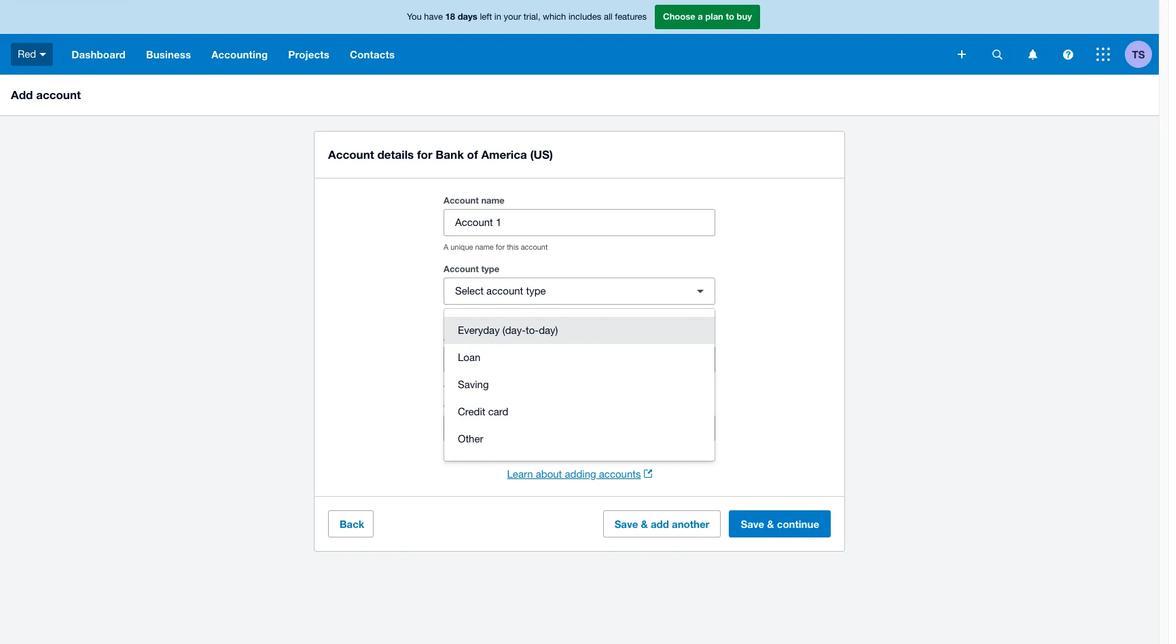 Task type: locate. For each thing, give the bounding box(es) containing it.
0 horizontal spatial &
[[641, 518, 648, 531]]

for left bank
[[417, 147, 433, 162]]

list box
[[444, 309, 715, 461]]

account for account code (optional)
[[444, 332, 479, 343]]

name
[[481, 195, 505, 206], [475, 243, 494, 251]]

1 vertical spatial unique
[[451, 381, 473, 389]]

everyday (day-to-day)
[[458, 325, 558, 336]]

credit card
[[458, 406, 509, 418]]

& left add
[[641, 518, 648, 531]]

unique for account code (optional)
[[451, 381, 473, 389]]

business button
[[136, 34, 201, 75]]

ts button
[[1125, 34, 1159, 75]]

svg image
[[1028, 49, 1037, 59], [1063, 49, 1073, 59], [958, 50, 966, 58], [40, 53, 46, 56]]

loan button
[[444, 345, 715, 372]]

type down a unique name for this account
[[481, 264, 500, 275]]

dashboard link
[[61, 34, 136, 75]]

type
[[481, 264, 500, 275], [526, 285, 546, 297]]

learn about adding accounts link
[[507, 467, 652, 483]]

code left or on the left of the page
[[475, 381, 492, 389]]

to
[[726, 11, 735, 22]]

account code (optional)
[[444, 332, 544, 343]]

1 save from the left
[[615, 518, 638, 531]]

2 unique from the top
[[451, 381, 473, 389]]

add
[[651, 518, 669, 531]]

days
[[458, 11, 478, 22]]

business
[[146, 48, 191, 60]]

which
[[543, 12, 566, 22]]

&
[[641, 518, 648, 531], [767, 518, 774, 531]]

account up loan
[[444, 332, 479, 343]]

account type
[[444, 264, 500, 275]]

for up account type
[[496, 243, 505, 251]]

usd
[[455, 423, 476, 434]]

adding
[[565, 469, 596, 480]]

code
[[481, 332, 502, 343], [475, 381, 492, 389]]

account name
[[444, 195, 505, 206]]

select
[[455, 285, 484, 297]]

name up account type
[[475, 243, 494, 251]]

unique up currency
[[451, 381, 473, 389]]

a unique name for this account
[[444, 243, 548, 251]]

save & add another
[[615, 518, 710, 531]]

currency
[[444, 401, 482, 412]]

dashboard
[[72, 48, 126, 60]]

1 horizontal spatial type
[[526, 285, 546, 297]]

a left saving
[[444, 381, 449, 389]]

usd us dollar button
[[444, 415, 716, 442]]

list box containing everyday (day-to-day)
[[444, 309, 715, 461]]

bank
[[436, 147, 464, 162]]

1 horizontal spatial this
[[542, 381, 554, 389]]

features
[[615, 12, 647, 22]]

add
[[11, 88, 33, 102]]

account for account details for bank of america (us)
[[328, 147, 374, 162]]

save left add
[[615, 518, 638, 531]]

dollar
[[496, 423, 522, 434]]

name up a unique name for this account
[[481, 195, 505, 206]]

this
[[507, 243, 519, 251], [542, 381, 554, 389]]

other button
[[444, 426, 715, 453]]

2 a from the top
[[444, 381, 449, 389]]

account for account name
[[444, 195, 479, 206]]

account for account type
[[444, 264, 479, 275]]

this up select account type at the left of page
[[507, 243, 519, 251]]

0 horizontal spatial this
[[507, 243, 519, 251]]

0 horizontal spatial save
[[615, 518, 638, 531]]

account down of
[[444, 195, 479, 206]]

account
[[36, 88, 81, 102], [521, 243, 548, 251], [487, 285, 523, 297], [556, 381, 583, 389]]

you have 18 days left in your trial, which includes all features
[[407, 11, 647, 22]]

a
[[444, 243, 449, 251], [444, 381, 449, 389]]

you
[[407, 12, 422, 22]]

account left 'details'
[[328, 147, 374, 162]]

1 & from the left
[[641, 518, 648, 531]]

0 vertical spatial for
[[417, 147, 433, 162]]

0 horizontal spatial svg image
[[992, 49, 1003, 59]]

a for account code (optional)
[[444, 381, 449, 389]]

save for save & add another
[[615, 518, 638, 531]]

svg image inside red popup button
[[40, 53, 46, 56]]

2 horizontal spatial for
[[531, 381, 540, 389]]

for right number
[[531, 381, 540, 389]]

choose
[[663, 11, 696, 22]]

accounting button
[[201, 34, 278, 75]]

group containing everyday (day-to-day)
[[444, 309, 715, 461]]

0 vertical spatial unique
[[451, 243, 473, 251]]

0 vertical spatial a
[[444, 243, 449, 251]]

1 a from the top
[[444, 243, 449, 251]]

1 vertical spatial this
[[542, 381, 554, 389]]

1 vertical spatial type
[[526, 285, 546, 297]]

code left (day- on the bottom left of page
[[481, 332, 502, 343]]

1 horizontal spatial &
[[767, 518, 774, 531]]

type up the to-
[[526, 285, 546, 297]]

1 horizontal spatial for
[[496, 243, 505, 251]]

for
[[417, 147, 433, 162], [496, 243, 505, 251], [531, 381, 540, 389]]

account
[[328, 147, 374, 162], [444, 195, 479, 206], [444, 264, 479, 275], [444, 332, 479, 343]]

unique
[[451, 243, 473, 251], [451, 381, 473, 389]]

saving button
[[444, 372, 715, 399]]

1 vertical spatial a
[[444, 381, 449, 389]]

account up select
[[444, 264, 479, 275]]

0 vertical spatial this
[[507, 243, 519, 251]]

save left continue
[[741, 518, 765, 531]]

a up account type
[[444, 243, 449, 251]]

0 horizontal spatial for
[[417, 147, 433, 162]]

this right number
[[542, 381, 554, 389]]

1 unique from the top
[[451, 243, 473, 251]]

save inside button
[[741, 518, 765, 531]]

unique up account type
[[451, 243, 473, 251]]

loan
[[458, 352, 481, 364]]

back button
[[328, 511, 373, 538]]

account right select
[[487, 285, 523, 297]]

save inside 'button'
[[615, 518, 638, 531]]

group
[[444, 309, 715, 461]]

save & add another button
[[603, 511, 721, 538]]

0 vertical spatial type
[[481, 264, 500, 275]]

2 & from the left
[[767, 518, 774, 531]]

& inside 'button'
[[641, 518, 648, 531]]

svg image
[[1097, 48, 1110, 61], [992, 49, 1003, 59]]

banner
[[0, 0, 1159, 75]]

save
[[615, 518, 638, 531], [741, 518, 765, 531]]

left
[[480, 12, 492, 22]]

ts
[[1132, 48, 1145, 60]]

choose a plan to buy
[[663, 11, 752, 22]]

trial,
[[524, 12, 541, 22]]

2 save from the left
[[741, 518, 765, 531]]

1 vertical spatial for
[[496, 243, 505, 251]]

in
[[495, 12, 501, 22]]

contacts
[[350, 48, 395, 60]]

& left continue
[[767, 518, 774, 531]]

all
[[604, 12, 613, 22]]

america
[[481, 147, 527, 162]]

& inside button
[[767, 518, 774, 531]]

1 horizontal spatial save
[[741, 518, 765, 531]]

red button
[[0, 34, 61, 75]]

saving
[[458, 379, 489, 391]]

projects button
[[278, 34, 340, 75]]



Task type: vqa. For each thing, say whether or not it's contained in the screenshot.
Purchase defaults Link
no



Task type: describe. For each thing, give the bounding box(es) containing it.
(day-
[[503, 325, 526, 336]]

type inside popup button
[[526, 285, 546, 297]]

details
[[377, 147, 414, 162]]

save for save & continue
[[741, 518, 765, 531]]

Account code (optional) field
[[444, 347, 715, 373]]

select account type button
[[444, 278, 716, 305]]

account inside popup button
[[487, 285, 523, 297]]

account down account code (optional) field
[[556, 381, 583, 389]]

1 vertical spatial code
[[475, 381, 492, 389]]

a
[[698, 11, 703, 22]]

a for account name
[[444, 243, 449, 251]]

save & continue
[[741, 518, 820, 531]]

banner containing ts
[[0, 0, 1159, 75]]

everyday
[[458, 325, 500, 336]]

& for add
[[641, 518, 648, 531]]

about
[[536, 469, 562, 480]]

credit
[[458, 406, 486, 418]]

projects
[[288, 48, 330, 60]]

account right add
[[36, 88, 81, 102]]

learn about adding accounts
[[507, 469, 641, 480]]

red
[[18, 48, 36, 60]]

account down account name field
[[521, 243, 548, 251]]

other
[[458, 434, 484, 445]]

card
[[488, 406, 509, 418]]

unique for account name
[[451, 243, 473, 251]]

continue
[[777, 518, 820, 531]]

2 vertical spatial for
[[531, 381, 540, 389]]

your
[[504, 12, 521, 22]]

includes
[[569, 12, 602, 22]]

0 horizontal spatial type
[[481, 264, 500, 275]]

1 horizontal spatial svg image
[[1097, 48, 1110, 61]]

1 vertical spatial name
[[475, 243, 494, 251]]

accounts
[[599, 469, 641, 480]]

(optional)
[[505, 332, 544, 343]]

us
[[479, 423, 493, 434]]

accounting
[[211, 48, 268, 60]]

day)
[[539, 325, 558, 336]]

buy
[[737, 11, 752, 22]]

of
[[467, 147, 478, 162]]

number
[[503, 381, 529, 389]]

usd us dollar
[[455, 423, 522, 434]]

back
[[340, 518, 364, 531]]

everyday (day-to-day) button
[[444, 317, 715, 345]]

a unique code or number for this account
[[444, 381, 583, 389]]

Account name field
[[444, 210, 715, 236]]

account details for bank of america (us)
[[328, 147, 553, 162]]

add account
[[11, 88, 81, 102]]

plan
[[706, 11, 724, 22]]

learn
[[507, 469, 533, 480]]

another
[[672, 518, 710, 531]]

have
[[424, 12, 443, 22]]

credit card button
[[444, 399, 715, 426]]

18
[[446, 11, 455, 22]]

0 vertical spatial code
[[481, 332, 502, 343]]

to-
[[526, 325, 539, 336]]

& for continue
[[767, 518, 774, 531]]

or
[[494, 381, 501, 389]]

save & continue button
[[729, 511, 831, 538]]

0 vertical spatial name
[[481, 195, 505, 206]]

select account type
[[455, 285, 546, 297]]

(us)
[[530, 147, 553, 162]]

contacts button
[[340, 34, 405, 75]]



